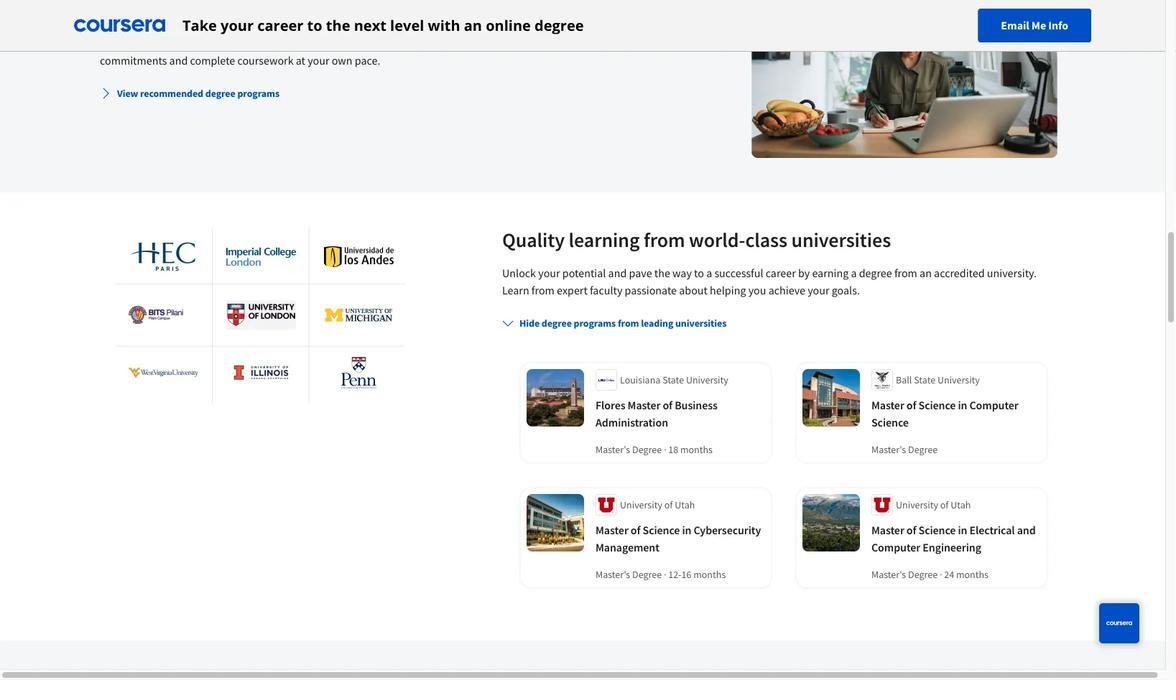 Task type: locate. For each thing, give the bounding box(es) containing it.
master of science in computer science
[[872, 399, 1019, 430]]

pace.
[[355, 54, 381, 68]]

·
[[664, 444, 667, 457], [664, 569, 667, 582], [940, 569, 943, 582]]

state for of
[[663, 374, 684, 387]]

in
[[131, 36, 140, 51], [959, 399, 968, 413], [683, 524, 692, 538], [959, 524, 968, 538]]

0 vertical spatial online
[[486, 15, 531, 35]]

utah
[[675, 499, 695, 512], [951, 499, 972, 512]]

career up programs.
[[258, 15, 304, 35]]

months for master of science in electrical and computer engineering
[[957, 569, 989, 582]]

to down with
[[441, 36, 451, 51]]

degree for electrical
[[909, 569, 938, 582]]

and right electrical
[[1018, 524, 1036, 538]]

of inside master of science in cybersecurity management
[[631, 524, 641, 538]]

in up commitments
[[131, 36, 140, 51]]

degree left 18 at the bottom right of page
[[633, 444, 662, 457]]

master for master of science in computer science
[[872, 399, 905, 413]]

programs down faculty
[[574, 317, 616, 330]]

universities for quality learning from world-class universities
[[792, 228, 892, 253]]

1 horizontal spatial a
[[852, 266, 857, 281]]

of up "master's degree · 24 months"
[[907, 524, 917, 538]]

the inside unlock your potential and pave the way to a successful career by earning a degree from an accredited university. learn from expert faculty passionate about helping you achieve your goals.
[[655, 266, 671, 281]]

1 university of utah from the left
[[620, 499, 695, 512]]

master's
[[596, 444, 631, 457], [872, 444, 907, 457], [596, 569, 631, 582], [872, 569, 907, 582]]

own
[[372, 36, 393, 51], [332, 54, 353, 68]]

degree left 12- at right bottom
[[633, 569, 662, 582]]

1 horizontal spatial the
[[655, 266, 671, 281]]

master for master of science in cybersecurity management
[[596, 524, 629, 538]]

in inside 'master of science in electrical and computer engineering'
[[959, 524, 968, 538]]

science inside 'master of science in electrical and computer engineering'
[[919, 524, 956, 538]]

master's down administration on the bottom right
[[596, 444, 631, 457]]

degree down the master of science in computer science
[[909, 444, 938, 457]]

0 horizontal spatial state
[[663, 374, 684, 387]]

helping
[[710, 284, 747, 298]]

university of utah for electrical
[[896, 499, 972, 512]]

0 vertical spatial own
[[372, 36, 393, 51]]

degree
[[535, 15, 584, 35], [244, 36, 277, 51], [205, 87, 236, 100], [860, 266, 893, 281], [542, 317, 572, 330]]

months right 24 at the bottom right of page
[[957, 569, 989, 582]]

to right way at the right top of the page
[[695, 266, 704, 281]]

master's degree
[[872, 444, 938, 457]]

months right 16
[[694, 569, 726, 582]]

1 vertical spatial to
[[441, 36, 451, 51]]

unlock
[[503, 266, 536, 281]]

0 horizontal spatial career
[[258, 15, 304, 35]]

from right 'learn'
[[532, 284, 555, 298]]

complete
[[190, 54, 235, 68]]

quality
[[503, 228, 565, 253]]

a up goals.
[[852, 266, 857, 281]]

in inside master of science in cybersecurity management
[[683, 524, 692, 538]]

1 vertical spatial programs
[[574, 317, 616, 330]]

1 vertical spatial universities
[[676, 317, 727, 330]]

master
[[628, 399, 661, 413], [872, 399, 905, 413], [596, 524, 629, 538], [872, 524, 905, 538]]

0 horizontal spatial universities
[[676, 317, 727, 330]]

universities inside hide degree programs from leading universities dropdown button
[[676, 317, 727, 330]]

1 vertical spatial career
[[766, 266, 796, 281]]

master's down the master of science in computer science
[[872, 444, 907, 457]]

0 vertical spatial computer
[[970, 399, 1019, 413]]

unlock your potential and pave the way to a successful career by earning a degree from an accredited university. learn from expert faculty passionate about helping you achieve your goals.
[[503, 266, 1037, 298]]

0 horizontal spatial an
[[464, 15, 482, 35]]

0 horizontal spatial online
[[211, 36, 241, 51]]

1 horizontal spatial state
[[915, 374, 936, 387]]

pave
[[629, 266, 652, 281]]

louisiana state university
[[620, 374, 729, 387]]

hide degree programs from leading universities button
[[497, 311, 733, 337]]

science inside master of science in cybersecurity management
[[643, 524, 680, 538]]

1 vertical spatial computer
[[872, 541, 921, 555]]

state right louisiana
[[663, 374, 684, 387]]

university of utah up 'master of science in electrical and computer engineering' at bottom
[[896, 499, 972, 512]]

your up pace.
[[348, 36, 370, 51]]

programs
[[238, 87, 280, 100], [574, 317, 616, 330]]

in for master of science in cybersecurity management
[[683, 524, 692, 538]]

online up work
[[486, 15, 531, 35]]

1 horizontal spatial career
[[766, 266, 796, 281]]

1 vertical spatial an
[[920, 266, 932, 281]]

computer inside the master of science in computer science
[[970, 399, 1019, 413]]

1 vertical spatial online
[[211, 36, 241, 51]]

1 horizontal spatial to
[[441, 36, 451, 51]]

science down ball state university at the bottom
[[919, 399, 956, 413]]

and up faculty
[[609, 266, 627, 281]]

degree
[[633, 444, 662, 457], [909, 444, 938, 457], [633, 569, 662, 582], [909, 569, 938, 582]]

· left 18 at the bottom right of page
[[664, 444, 667, 457]]

master inside master of science in cybersecurity management
[[596, 524, 629, 538]]

1 horizontal spatial programs
[[574, 317, 616, 330]]

the up set
[[326, 15, 350, 35]]

hide
[[520, 317, 540, 330]]

in down ball state university at the bottom
[[959, 399, 968, 413]]

state right ball
[[915, 374, 936, 387]]

science up management
[[643, 524, 680, 538]]

universities up earning
[[792, 228, 892, 253]]

me
[[1032, 18, 1047, 33]]

of inside flores master of business administration
[[663, 399, 673, 413]]

computer up "master's degree · 24 months"
[[872, 541, 921, 555]]

1 vertical spatial own
[[332, 54, 353, 68]]

science up engineering
[[919, 524, 956, 538]]

computer
[[970, 399, 1019, 413], [872, 541, 921, 555]]

master for master of science in electrical and computer engineering
[[872, 524, 905, 538]]

months
[[681, 444, 713, 457], [694, 569, 726, 582], [957, 569, 989, 582]]

0 horizontal spatial a
[[707, 266, 713, 281]]

online
[[486, 15, 531, 35], [211, 36, 241, 51]]

of up management
[[631, 524, 641, 538]]

of down ball
[[907, 399, 917, 413]]

with
[[428, 15, 461, 35]]

universities
[[792, 228, 892, 253], [676, 317, 727, 330]]

2 utah from the left
[[951, 499, 972, 512]]

the left way at the right top of the page
[[655, 266, 671, 281]]

1 vertical spatial the
[[655, 266, 671, 281]]

goals.
[[832, 284, 860, 298]]

enroll
[[100, 36, 128, 51]]

level
[[390, 15, 424, 35]]

career
[[258, 15, 304, 35], [766, 266, 796, 281]]

in up engineering
[[959, 524, 968, 538]]

1 horizontal spatial an
[[920, 266, 932, 281]]

an
[[464, 15, 482, 35], [920, 266, 932, 281]]

and
[[544, 36, 562, 51], [169, 54, 188, 68], [609, 266, 627, 281], [1018, 524, 1036, 538]]

master's down management
[[596, 569, 631, 582]]

enroll in flexible, 100% online degree programs. set your own schedule to balance your work and personal commitments and complete coursework at your own pace.
[[100, 36, 607, 68]]

degree inside enroll in flexible, 100% online degree programs. set your own schedule to balance your work and personal commitments and complete coursework at your own pace.
[[244, 36, 277, 51]]

degree up goals.
[[860, 266, 893, 281]]

0 horizontal spatial own
[[332, 54, 353, 68]]

· left 24 at the bottom right of page
[[940, 569, 943, 582]]

administration
[[596, 416, 669, 430]]

own down set
[[332, 54, 353, 68]]

master down ball
[[872, 399, 905, 413]]

recommended
[[140, 87, 203, 100]]

master up management
[[596, 524, 629, 538]]

2 vertical spatial to
[[695, 266, 704, 281]]

1 horizontal spatial online
[[486, 15, 531, 35]]

degree left 24 at the bottom right of page
[[909, 569, 938, 582]]

1 horizontal spatial university of utah
[[896, 499, 972, 512]]

master up administration on the bottom right
[[628, 399, 661, 413]]

0 horizontal spatial utah
[[675, 499, 695, 512]]

0 horizontal spatial to
[[307, 15, 323, 35]]

utah up master of science in cybersecurity management link
[[675, 499, 695, 512]]

2 horizontal spatial to
[[695, 266, 704, 281]]

degree up the 'coursework'
[[244, 36, 277, 51]]

own down take your career to the next level with an online degree
[[372, 36, 393, 51]]

0 vertical spatial universities
[[792, 228, 892, 253]]

career up achieve
[[766, 266, 796, 281]]

science
[[919, 399, 956, 413], [872, 416, 909, 430], [643, 524, 680, 538], [919, 524, 956, 538]]

2 state from the left
[[915, 374, 936, 387]]

1 utah from the left
[[675, 499, 695, 512]]

university up 'master of science in electrical and computer engineering' at bottom
[[896, 499, 939, 512]]

an left accredited on the top of page
[[920, 266, 932, 281]]

science for master of science in computer science
[[919, 399, 956, 413]]

0 horizontal spatial the
[[326, 15, 350, 35]]

view recommended degree programs
[[117, 87, 280, 100]]

the
[[326, 15, 350, 35], [655, 266, 671, 281]]

degree up personal
[[535, 15, 584, 35]]

to inside unlock your potential and pave the way to a successful career by earning a degree from an accredited university. learn from expert faculty passionate about helping you achieve your goals.
[[695, 266, 704, 281]]

university of utah up master of science in cybersecurity management
[[620, 499, 695, 512]]

· left 12- at right bottom
[[664, 569, 667, 582]]

and right work
[[544, 36, 562, 51]]

way
[[673, 266, 692, 281]]

1 horizontal spatial computer
[[970, 399, 1019, 413]]

working adults image
[[752, 0, 1058, 159]]

master inside 'master of science in electrical and computer engineering'
[[872, 524, 905, 538]]

utah up master of science in electrical and computer engineering link
[[951, 499, 972, 512]]

master's degree · 24 months
[[872, 569, 989, 582]]

expert
[[557, 284, 588, 298]]

from inside dropdown button
[[618, 317, 639, 330]]

of inside 'master of science in electrical and computer engineering'
[[907, 524, 917, 538]]

0 vertical spatial an
[[464, 15, 482, 35]]

your right take
[[221, 15, 254, 35]]

programs.
[[279, 36, 328, 51]]

universities for hide degree programs from leading universities
[[676, 317, 727, 330]]

2 university of utah from the left
[[896, 499, 972, 512]]

an up balance
[[464, 15, 482, 35]]

university of utah
[[620, 499, 695, 512], [896, 499, 972, 512]]

of down louisiana state university
[[663, 399, 673, 413]]

university
[[686, 374, 729, 387], [938, 374, 981, 387], [620, 499, 663, 512], [896, 499, 939, 512]]

0 horizontal spatial university of utah
[[620, 499, 695, 512]]

master inside the master of science in computer science
[[872, 399, 905, 413]]

1 state from the left
[[663, 374, 684, 387]]

in for master of science in computer science
[[959, 399, 968, 413]]

months right 18 at the bottom right of page
[[681, 444, 713, 457]]

state
[[663, 374, 684, 387], [915, 374, 936, 387]]

faculty
[[590, 284, 623, 298]]

0 vertical spatial programs
[[238, 87, 280, 100]]

in inside the master of science in computer science
[[959, 399, 968, 413]]

1 horizontal spatial utah
[[951, 499, 972, 512]]

master's for master of science in computer science
[[872, 444, 907, 457]]

master inside flores master of business administration
[[628, 399, 661, 413]]

in left the cybersecurity
[[683, 524, 692, 538]]

a up about
[[707, 266, 713, 281]]

of up master of science in cybersecurity management
[[665, 499, 673, 512]]

in for master of science in electrical and computer engineering
[[959, 524, 968, 538]]

programs down the 'coursework'
[[238, 87, 280, 100]]

online up "complete"
[[211, 36, 241, 51]]

master up "master's degree · 24 months"
[[872, 524, 905, 538]]

to up programs.
[[307, 15, 323, 35]]

· for electrical
[[940, 569, 943, 582]]

your
[[221, 15, 254, 35], [348, 36, 370, 51], [493, 36, 515, 51], [308, 54, 330, 68], [539, 266, 560, 281], [808, 284, 830, 298]]

degree down "complete"
[[205, 87, 236, 100]]

from left accredited on the top of page
[[895, 266, 918, 281]]

from left the leading
[[618, 317, 639, 330]]

universities down about
[[676, 317, 727, 330]]

0 horizontal spatial computer
[[872, 541, 921, 555]]

to
[[307, 15, 323, 35], [441, 36, 451, 51], [695, 266, 704, 281]]

university up master of science in computer science link
[[938, 374, 981, 387]]

ball
[[896, 374, 913, 387]]

100%
[[182, 36, 209, 51]]

hide degree programs from leading universities
[[520, 317, 727, 330]]

earning
[[813, 266, 849, 281]]

computer down ball state university at the bottom
[[970, 399, 1019, 413]]

master's left 24 at the bottom right of page
[[872, 569, 907, 582]]

world class universities such as hec paris imperial college london universidad de los andes bits pilani university of london university of michigan west virginia university university of illinois and university of pennsylvania image
[[108, 228, 414, 404]]

1 horizontal spatial universities
[[792, 228, 892, 253]]



Task type: vqa. For each thing, say whether or not it's contained in the screenshot.
first Earn
no



Task type: describe. For each thing, give the bounding box(es) containing it.
0 vertical spatial the
[[326, 15, 350, 35]]

your right at
[[308, 54, 330, 68]]

science up 'master's degree'
[[872, 416, 909, 430]]

electrical
[[970, 524, 1016, 538]]

coursework
[[238, 54, 294, 68]]

you
[[749, 284, 767, 298]]

passionate
[[625, 284, 677, 298]]

0 vertical spatial career
[[258, 15, 304, 35]]

state for science
[[915, 374, 936, 387]]

master's degree · 18 months
[[596, 444, 713, 457]]

and inside 'master of science in electrical and computer engineering'
[[1018, 524, 1036, 538]]

online inside enroll in flexible, 100% online degree programs. set your own schedule to balance your work and personal commitments and complete coursework at your own pace.
[[211, 36, 241, 51]]

achieve
[[769, 284, 806, 298]]

an inside unlock your potential and pave the way to a successful career by earning a degree from an accredited university. learn from expert faculty passionate about helping you achieve your goals.
[[920, 266, 932, 281]]

take your career to the next level with an online degree
[[183, 15, 584, 35]]

university.
[[988, 266, 1037, 281]]

master's degree · 12-16 months
[[596, 569, 726, 582]]

degree inside unlock your potential and pave the way to a successful career by earning a degree from an accredited university. learn from expert faculty passionate about helping you achieve your goals.
[[860, 266, 893, 281]]

degree for computer
[[909, 444, 938, 457]]

science for master of science in electrical and computer engineering
[[919, 524, 956, 538]]

to inside enroll in flexible, 100% online degree programs. set your own schedule to balance your work and personal commitments and complete coursework at your own pace.
[[441, 36, 451, 51]]

from up way at the right top of the page
[[644, 228, 685, 253]]

accredited
[[935, 266, 985, 281]]

degree right "hide"
[[542, 317, 572, 330]]

coursera image
[[74, 14, 165, 37]]

email me info button
[[979, 9, 1092, 42]]

your up "expert"
[[539, 266, 560, 281]]

learning
[[569, 228, 640, 253]]

and inside unlock your potential and pave the way to a successful career by earning a degree from an accredited university. learn from expert faculty passionate about helping you achieve your goals.
[[609, 266, 627, 281]]

flores master of business administration
[[596, 399, 718, 430]]

· for cybersecurity
[[664, 569, 667, 582]]

by
[[799, 266, 810, 281]]

successful
[[715, 266, 764, 281]]

cybersecurity
[[694, 524, 761, 538]]

master's for flores master of business administration
[[596, 444, 631, 457]]

months for flores master of business administration
[[681, 444, 713, 457]]

of inside the master of science in computer science
[[907, 399, 917, 413]]

your left work
[[493, 36, 515, 51]]

and down 100%
[[169, 54, 188, 68]]

louisiana
[[620, 374, 661, 387]]

engineering
[[923, 541, 982, 555]]

email me info
[[1002, 18, 1069, 33]]

in inside enroll in flexible, 100% online degree programs. set your own schedule to balance your work and personal commitments and complete coursework at your own pace.
[[131, 36, 140, 51]]

of up 'master of science in electrical and computer engineering' at bottom
[[941, 499, 949, 512]]

management
[[596, 541, 660, 555]]

master of science in electrical and computer engineering
[[872, 524, 1036, 555]]

master of science in electrical and computer engineering link
[[872, 522, 1042, 557]]

personal
[[565, 36, 607, 51]]

degree for cybersecurity
[[633, 569, 662, 582]]

next
[[354, 15, 387, 35]]

18
[[669, 444, 679, 457]]

16
[[682, 569, 692, 582]]

utah for cybersecurity
[[675, 499, 695, 512]]

world-
[[689, 228, 746, 253]]

computer inside 'master of science in electrical and computer engineering'
[[872, 541, 921, 555]]

work
[[517, 36, 541, 51]]

0 vertical spatial to
[[307, 15, 323, 35]]

· for administration
[[664, 444, 667, 457]]

university up management
[[620, 499, 663, 512]]

flexible,
[[142, 36, 180, 51]]

master's for master of science in electrical and computer engineering
[[872, 569, 907, 582]]

quality learning from world-class universities
[[503, 228, 892, 253]]

business
[[675, 399, 718, 413]]

1 a from the left
[[707, 266, 713, 281]]

flores master of business administration link
[[596, 397, 766, 432]]

university up business
[[686, 374, 729, 387]]

degree for administration
[[633, 444, 662, 457]]

master of science in cybersecurity management link
[[596, 522, 766, 557]]

career inside unlock your potential and pave the way to a successful career by earning a degree from an accredited university. learn from expert faculty passionate about helping you achieve your goals.
[[766, 266, 796, 281]]

0 horizontal spatial programs
[[238, 87, 280, 100]]

schedule
[[395, 36, 439, 51]]

flores
[[596, 399, 626, 413]]

your down earning
[[808, 284, 830, 298]]

take
[[183, 15, 217, 35]]

science for master of science in cybersecurity management
[[643, 524, 680, 538]]

potential
[[563, 266, 606, 281]]

master of science in computer science link
[[872, 397, 1042, 432]]

12-
[[669, 569, 682, 582]]

learn
[[503, 284, 530, 298]]

2 a from the left
[[852, 266, 857, 281]]

info
[[1049, 18, 1069, 33]]

view
[[117, 87, 138, 100]]

commitments
[[100, 54, 167, 68]]

email
[[1002, 18, 1030, 33]]

balance
[[453, 36, 491, 51]]

set
[[330, 36, 346, 51]]

1 horizontal spatial own
[[372, 36, 393, 51]]

master's for master of science in cybersecurity management
[[596, 569, 631, 582]]

24
[[945, 569, 955, 582]]

master of science in cybersecurity management
[[596, 524, 761, 555]]

a list of degree programs from leading universities element
[[491, 311, 1078, 619]]

leading
[[641, 317, 674, 330]]

ball state university
[[896, 374, 981, 387]]

at
[[296, 54, 306, 68]]

class
[[746, 228, 788, 253]]

utah for electrical
[[951, 499, 972, 512]]

university of utah for cybersecurity
[[620, 499, 695, 512]]

view recommended degree programs button
[[94, 81, 285, 107]]

about
[[680, 284, 708, 298]]



